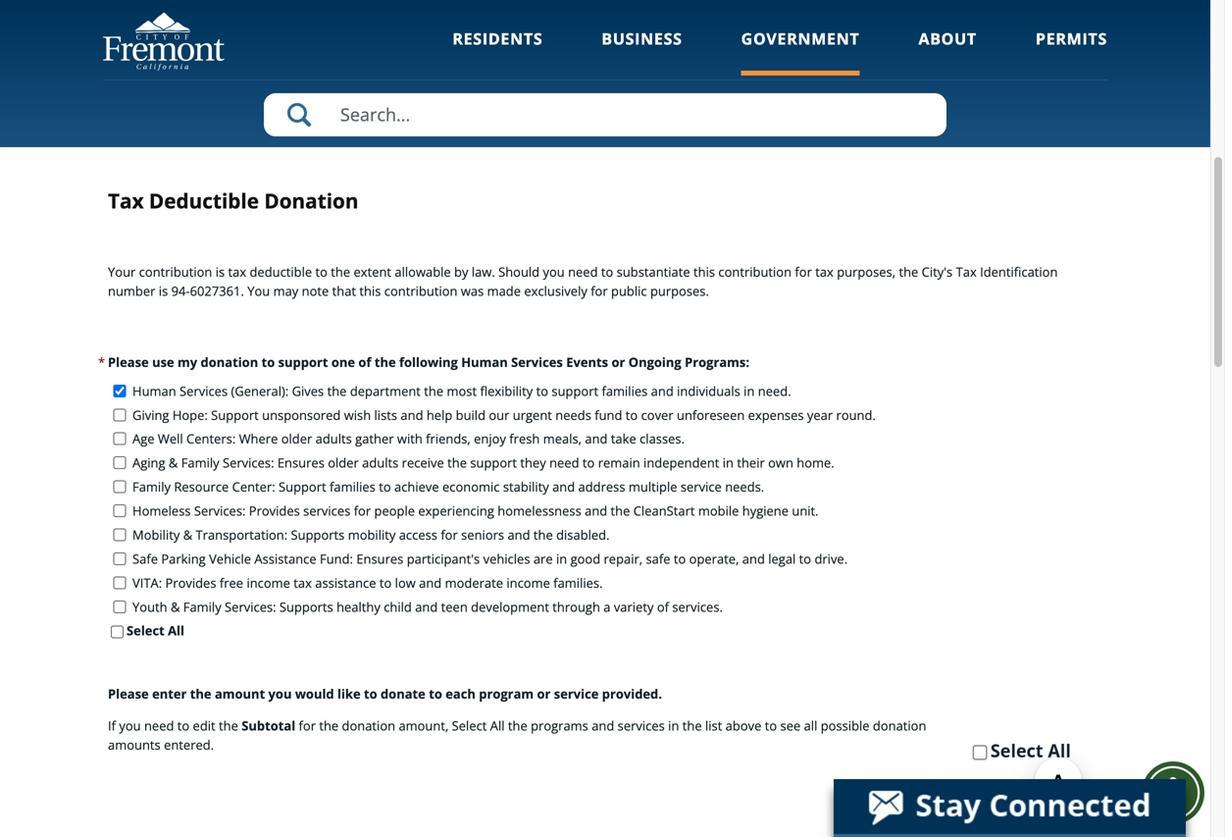 Task type: vqa. For each thing, say whether or not it's contained in the screenshot.
INFORMATION
no



Task type: locate. For each thing, give the bounding box(es) containing it.
enter
[[152, 685, 187, 703]]

family down aging
[[133, 478, 171, 496]]

services
[[225, 1, 308, 28], [156, 120, 204, 138], [511, 353, 563, 371], [180, 382, 228, 400]]

services.
[[673, 598, 723, 616]]

services: down resource
[[194, 502, 246, 520]]

help
[[427, 406, 453, 424]]

* please use my donation to support one of the following human services events or ongoing programs:
[[98, 353, 750, 371]]

community
[[227, 37, 294, 55]]

services up hope:
[[180, 382, 228, 400]]

tax down assistance at the bottom of page
[[294, 574, 312, 592]]

to up strengthen
[[547, 1, 569, 28]]

& up parking
[[183, 526, 192, 544]]

0 horizontal spatial support
[[211, 406, 259, 424]]

the up strengthen
[[574, 1, 608, 28]]

deductible
[[250, 263, 312, 281]]

all
[[168, 622, 184, 640]]

that inside the human services department's promise to the community: to support a vibrant community through services that empower individuals, strengthen families, encourage self-sufficiency, enhance neighborhoods and foster a high quality of life.
[[399, 37, 423, 55]]

please right * at the top of page
[[108, 353, 149, 371]]

disabled.
[[556, 526, 610, 544]]

1 vertical spatial adults
[[362, 454, 399, 472]]

0 vertical spatial provides
[[249, 502, 300, 520]]

0 vertical spatial is
[[216, 263, 225, 281]]

1 horizontal spatial provides
[[249, 502, 300, 520]]

*
[[98, 353, 105, 371]]

donation down 'please enter the amount you would like to donate to each program or service provided.'
[[342, 717, 396, 735]]

achieve
[[394, 478, 439, 496]]

receive
[[402, 454, 444, 472]]

1 horizontal spatial of
[[359, 353, 371, 371]]

good
[[571, 550, 601, 568]]

2 horizontal spatial a
[[1048, 37, 1055, 55]]

government link
[[742, 28, 860, 76]]

vita:
[[133, 574, 162, 592]]

supports up fund:
[[291, 526, 345, 544]]

0 vertical spatial please
[[108, 353, 149, 371]]

Youth & Family Services: Supports healthy child and teen development through a variety of services. checkbox
[[108, 600, 132, 613]]

1 horizontal spatial tax
[[294, 574, 312, 592]]

0 horizontal spatial through
[[297, 37, 345, 55]]

0 horizontal spatial income
[[247, 574, 290, 592]]

in
[[744, 382, 755, 400], [723, 454, 734, 472], [556, 550, 567, 568], [668, 717, 679, 735]]

edit
[[193, 717, 216, 735]]

0 vertical spatial need
[[568, 263, 598, 281]]

through inside the human services department's promise to the community: to support a vibrant community through services that empower individuals, strengthen families, encourage self-sufficiency, enhance neighborhoods and foster a high quality of life.
[[297, 37, 345, 55]]

1 vertical spatial service
[[554, 685, 599, 703]]

mobility & transportation: supports mobility access for seniors and the disabled.
[[133, 526, 610, 544]]

1 horizontal spatial is
[[216, 263, 225, 281]]

tax left purposes,
[[816, 263, 834, 281]]

income
[[247, 574, 290, 592], [507, 574, 550, 592]]

age well centers: where older adults gather with friends, enjoy fresh meals, and take classes.
[[133, 430, 685, 448]]

assistance
[[255, 550, 317, 568]]

2 horizontal spatial of
[[657, 598, 669, 616]]

families up 'people'
[[330, 478, 376, 496]]

the up "are"
[[534, 526, 553, 544]]

your contribution is tax deductible to the extent allowable by law. should you need to substantiate this contribution for tax purposes, the city's tax identification number is 94-6027361. you may note that this contribution was made exclusively for public purposes.
[[108, 263, 1058, 300]]

2 horizontal spatial donation
[[873, 717, 927, 735]]

services inside group
[[180, 382, 228, 400]]

substantiate
[[617, 263, 690, 281]]

select down youth
[[127, 622, 165, 640]]

1 horizontal spatial service
[[681, 478, 722, 496]]

safe
[[133, 550, 158, 568]]

0 vertical spatial support
[[211, 406, 259, 424]]

round.
[[837, 406, 876, 424]]

community:
[[613, 1, 738, 28]]

Age Well Centers: Where older adults gather with friends, enjoy fresh meals, and take classes. checkbox
[[108, 432, 132, 445]]

that right note
[[332, 282, 356, 300]]

address
[[579, 478, 626, 496]]

1 vertical spatial tax
[[956, 263, 977, 281]]

contribution up 94-
[[139, 263, 212, 281]]

human down quality at the top
[[109, 120, 153, 138]]

supports down assistance on the left bottom of the page
[[280, 598, 333, 616]]

donation for tax deductible donation
[[264, 187, 359, 215]]

contribution
[[139, 263, 212, 281], [719, 263, 792, 281], [384, 282, 458, 300]]

and down "fund"
[[585, 430, 608, 448]]

fresh
[[510, 430, 540, 448]]

in left their
[[723, 454, 734, 472]]

2 income from the left
[[507, 574, 550, 592]]

0 horizontal spatial is
[[159, 282, 168, 300]]

& for aging
[[169, 454, 178, 472]]

cover
[[641, 406, 674, 424]]

to left each
[[429, 685, 442, 703]]

centers:
[[186, 430, 236, 448]]

human inside the human services department's promise to the community: to support a vibrant community through services that empower individuals, strengthen families, encourage self-sufficiency, enhance neighborhoods and foster a high quality of life.
[[146, 1, 220, 28]]

1 vertical spatial need
[[550, 454, 579, 472]]

made
[[487, 282, 521, 300]]

of left life.
[[146, 56, 158, 74]]

expenses
[[748, 406, 804, 424]]

ensures down unsponsored
[[278, 454, 325, 472]]

family up all
[[183, 598, 221, 616]]

of inside the human services department's promise to the community: to support a vibrant community through services that empower individuals, strengthen families, encourage self-sufficiency, enhance neighborhoods and foster a high quality of life.
[[146, 56, 158, 74]]

provides down center:
[[249, 502, 300, 520]]

& for mobility
[[183, 526, 192, 544]]

business link
[[602, 28, 683, 76]]

1 horizontal spatial contribution
[[384, 282, 458, 300]]

drive.
[[815, 550, 848, 568]]

that down department's
[[399, 37, 423, 55]]

please enter the amount you would like to donate to each program or service provided.
[[108, 685, 662, 703]]

use
[[152, 353, 174, 371]]

families up "fund"
[[602, 382, 648, 400]]

age
[[133, 430, 155, 448]]

services: down free
[[225, 598, 276, 616]]

1 please from the top
[[108, 353, 149, 371]]

tax
[[228, 263, 246, 281], [816, 263, 834, 281], [294, 574, 312, 592]]

people
[[374, 502, 415, 520]]

0 vertical spatial &
[[169, 454, 178, 472]]

1 vertical spatial that
[[332, 282, 356, 300]]

healthy
[[337, 598, 381, 616]]

1 horizontal spatial tax
[[956, 263, 977, 281]]

income down assistance at the bottom of page
[[247, 574, 290, 592]]

repair,
[[604, 550, 643, 568]]

1 vertical spatial through
[[553, 598, 600, 616]]

services down the provided. at the bottom of page
[[618, 717, 665, 735]]

and inside for the donation amount, select all the programs and services in the list above to see all possible donation amounts entered.
[[592, 717, 615, 735]]

through down families.
[[553, 598, 600, 616]]

0 vertical spatial donation
[[208, 120, 262, 138]]

and inside the human services department's promise to the community: to support a vibrant community through services that empower individuals, strengthen families, encourage self-sufficiency, enhance neighborhoods and foster a high quality of life.
[[984, 37, 1007, 55]]

high
[[1059, 37, 1084, 55]]

the human services department's promise to the community: to support a vibrant community through services that empower individuals, strengthen families, encourage self-sufficiency, enhance neighborhoods and foster a high quality of life.
[[103, 1, 1084, 74]]

the down 'would'
[[319, 717, 339, 735]]

for
[[795, 263, 812, 281], [591, 282, 608, 300], [354, 502, 371, 520], [441, 526, 458, 544], [299, 717, 316, 735]]

and down address
[[585, 502, 608, 520]]

encourage
[[677, 37, 739, 55]]

2 horizontal spatial you
[[543, 263, 565, 281]]

family up resource
[[181, 454, 219, 472]]

0 horizontal spatial families
[[330, 478, 376, 496]]

you right if
[[119, 717, 141, 735]]

1 horizontal spatial income
[[507, 574, 550, 592]]

1 vertical spatial select
[[452, 717, 487, 735]]

residents
[[453, 28, 543, 49]]

0 vertical spatial families
[[602, 382, 648, 400]]

0 horizontal spatial tax
[[228, 263, 246, 281]]

2 vertical spatial &
[[171, 598, 180, 616]]

variety
[[614, 598, 654, 616]]

ensures down the mobility
[[357, 550, 404, 568]]

0 horizontal spatial provides
[[165, 574, 216, 592]]

they
[[520, 454, 546, 472]]

0 horizontal spatial ensures
[[278, 454, 325, 472]]

1 vertical spatial or
[[537, 685, 551, 703]]

0 horizontal spatial this
[[360, 282, 381, 300]]

stay connected image
[[834, 779, 1184, 834]]

you up exclusively
[[543, 263, 565, 281]]

and left legal
[[743, 550, 765, 568]]

events
[[566, 353, 609, 371]]

moderate
[[445, 574, 503, 592]]

to up entered.
[[177, 717, 190, 735]]

this down extent
[[360, 282, 381, 300]]

donation
[[201, 353, 258, 371], [342, 717, 396, 735], [873, 717, 927, 735]]

1 vertical spatial provides
[[165, 574, 216, 592]]

please use my donation to support one of the following human services events or ongoing programs: group
[[108, 382, 1103, 621]]

development
[[471, 598, 549, 616]]

the
[[574, 1, 608, 28], [331, 263, 350, 281], [899, 263, 919, 281], [375, 353, 396, 371], [327, 382, 347, 400], [424, 382, 444, 400], [448, 454, 467, 472], [611, 502, 630, 520], [534, 526, 553, 544], [190, 685, 212, 703], [219, 717, 238, 735], [319, 717, 339, 735], [683, 717, 702, 735]]

is up 6027361.
[[216, 263, 225, 281]]

Search text field
[[264, 93, 947, 136]]

and
[[984, 37, 1007, 55], [651, 382, 674, 400], [401, 406, 423, 424], [585, 430, 608, 448], [553, 478, 575, 496], [585, 502, 608, 520], [508, 526, 530, 544], [743, 550, 765, 568], [419, 574, 442, 592], [415, 598, 438, 616], [592, 717, 615, 735]]

if
[[108, 717, 116, 735]]

all the
[[490, 717, 528, 735]]

lists
[[374, 406, 397, 424]]

to up note
[[315, 263, 328, 281]]

giving hope: support unsponsored wish lists and help build our urgent needs fund to cover unforeseen expenses year round.
[[133, 406, 876, 424]]

0 vertical spatial service
[[681, 478, 722, 496]]

1 horizontal spatial families
[[602, 382, 648, 400]]

multiple
[[629, 478, 678, 496]]

tax right city's
[[956, 263, 977, 281]]

amount
[[215, 685, 265, 703]]

adults down wish
[[316, 430, 352, 448]]

1 horizontal spatial adults
[[362, 454, 399, 472]]

urgent
[[513, 406, 552, 424]]

0 vertical spatial services
[[348, 37, 395, 55]]

support up where
[[211, 406, 259, 424]]

independent
[[644, 454, 720, 472]]

services: up center:
[[223, 454, 274, 472]]

contribution up programs:
[[719, 263, 792, 281]]

Aging & Family Services: Ensures older adults receive the support they need to remain independent in their own home. checkbox
[[108, 456, 132, 469]]

1 horizontal spatial that
[[399, 37, 423, 55]]

human up vibrant at left top
[[146, 1, 220, 28]]

center:
[[232, 478, 275, 496]]

service up programs
[[554, 685, 599, 703]]

donation
[[208, 120, 262, 138], [264, 187, 359, 215]]

to up (general):
[[262, 353, 275, 371]]

remain
[[598, 454, 640, 472]]

sufficiency,
[[767, 37, 833, 55]]

0 vertical spatial of
[[146, 56, 158, 74]]

0 vertical spatial tax
[[108, 187, 144, 215]]

0 vertical spatial older
[[281, 430, 312, 448]]

donation up tax deductible donation
[[208, 120, 262, 138]]

0 vertical spatial family
[[181, 454, 219, 472]]

1 vertical spatial donation
[[264, 187, 359, 215]]

for up mobility & transportation: supports mobility access for seniors and the disabled.
[[354, 502, 371, 520]]

0 vertical spatial supports
[[291, 526, 345, 544]]

2 vertical spatial services
[[618, 717, 665, 735]]

2 vertical spatial services:
[[225, 598, 276, 616]]

tax up 6027361.
[[228, 263, 246, 281]]

1 horizontal spatial a
[[604, 598, 611, 616]]

1 vertical spatial &
[[183, 526, 192, 544]]

donate
[[381, 685, 426, 703]]

income down "are"
[[507, 574, 550, 592]]

2 vertical spatial of
[[657, 598, 669, 616]]

access
[[399, 526, 438, 544]]

the inside the human services department's promise to the community: to support a vibrant community through services that empower individuals, strengthen families, encourage self-sufficiency, enhance neighborhoods and foster a high quality of life.
[[574, 1, 608, 28]]

or right 'events'
[[612, 353, 625, 371]]

to left low
[[380, 574, 392, 592]]

2 vertical spatial family
[[183, 598, 221, 616]]

your
[[108, 263, 136, 281]]

through right community
[[297, 37, 345, 55]]

donation for human services donation
[[208, 120, 262, 138]]

0 horizontal spatial or
[[537, 685, 551, 703]]

you up subtotal
[[268, 685, 292, 703]]

1 vertical spatial services
[[303, 502, 351, 520]]

2 please from the top
[[108, 685, 149, 703]]

tax inside please use my donation to support one of the following human services events or ongoing programs: group
[[294, 574, 312, 592]]

1 horizontal spatial support
[[279, 478, 326, 496]]

support
[[121, 37, 168, 55], [278, 353, 328, 371], [552, 382, 599, 400], [470, 454, 517, 472]]

adults down gather
[[362, 454, 399, 472]]

1 vertical spatial older
[[328, 454, 359, 472]]

1 horizontal spatial this
[[694, 263, 715, 281]]

and up youth & family services: supports healthy child and teen development through a variety of services.
[[419, 574, 442, 592]]

1 horizontal spatial you
[[268, 685, 292, 703]]

you
[[248, 282, 270, 300]]

1 horizontal spatial donation
[[264, 187, 359, 215]]

my
[[178, 353, 197, 371]]

tax up your
[[108, 187, 144, 215]]

wish
[[344, 406, 371, 424]]

1 horizontal spatial select
[[452, 717, 487, 735]]

0 horizontal spatial of
[[146, 56, 158, 74]]

Safe Parking Vehicle Assistance Fund: Ensures participant's vehicles are in good repair, safe to operate, and legal to drive. checkbox
[[108, 552, 132, 565]]

1 vertical spatial you
[[268, 685, 292, 703]]

0 vertical spatial through
[[297, 37, 345, 55]]

older down unsponsored
[[281, 430, 312, 448]]

or up programs
[[537, 685, 551, 703]]

0 vertical spatial that
[[399, 37, 423, 55]]

and left foster
[[984, 37, 1007, 55]]

1 horizontal spatial through
[[553, 598, 600, 616]]

a up life.
[[171, 37, 178, 55]]

the right enter
[[190, 685, 212, 703]]

1 vertical spatial ensures
[[357, 550, 404, 568]]

in left list
[[668, 717, 679, 735]]

0 horizontal spatial that
[[332, 282, 356, 300]]

tax
[[108, 187, 144, 215], [956, 263, 977, 281]]

1 income from the left
[[247, 574, 290, 592]]

support
[[211, 406, 259, 424], [279, 478, 326, 496]]

94-
[[171, 282, 190, 300]]

the left list
[[683, 717, 702, 735]]

human up giving
[[133, 382, 176, 400]]

stability
[[503, 478, 549, 496]]

0 horizontal spatial you
[[119, 717, 141, 735]]

the left city's
[[899, 263, 919, 281]]

0 horizontal spatial adults
[[316, 430, 352, 448]]

service up mobile
[[681, 478, 722, 496]]

& up all
[[171, 598, 180, 616]]

services inside the human services department's promise to the community: to support a vibrant community through services that empower individuals, strengthen families, encourage self-sufficiency, enhance neighborhoods and foster a high quality of life.
[[348, 37, 395, 55]]

flexibility
[[480, 382, 533, 400]]

for inside for the donation amount, select all the programs and services in the list above to see all possible donation amounts entered.
[[299, 717, 316, 735]]

a left variety
[[604, 598, 611, 616]]

0 horizontal spatial select
[[127, 622, 165, 640]]

need down the meals,
[[550, 454, 579, 472]]

services: for supports
[[225, 598, 276, 616]]

adults
[[316, 430, 352, 448], [362, 454, 399, 472]]

1 horizontal spatial or
[[612, 353, 625, 371]]

of right one
[[359, 353, 371, 371]]

services:
[[223, 454, 274, 472], [194, 502, 246, 520], [225, 598, 276, 616]]

well
[[158, 430, 183, 448]]

need up exclusively
[[568, 263, 598, 281]]

that inside your contribution is tax deductible to the extent allowable by law. should you need to substantiate this contribution for tax purposes, the city's tax identification number is 94-6027361. you may note that this contribution was made exclusively for public purposes.
[[332, 282, 356, 300]]

mobile
[[699, 502, 739, 520]]

donation down 'donate'
[[264, 187, 359, 215]]

support up quality at the top
[[121, 37, 168, 55]]

of inside group
[[657, 598, 669, 616]]

1 vertical spatial please
[[108, 685, 149, 703]]

participant's
[[407, 550, 480, 568]]

to inside the human services department's promise to the community: to support a vibrant community through services that empower individuals, strengthen families, encourage self-sufficiency, enhance neighborhoods and foster a high quality of life.
[[547, 1, 569, 28]]

services up fund:
[[303, 502, 351, 520]]

& down well
[[169, 454, 178, 472]]



Task type: describe. For each thing, give the bounding box(es) containing it.
are
[[534, 550, 553, 568]]

note
[[302, 282, 329, 300]]

self-
[[743, 37, 767, 55]]

in right "are"
[[556, 550, 567, 568]]

deductible
[[149, 187, 259, 215]]

family for aging
[[181, 454, 219, 472]]

1 horizontal spatial older
[[328, 454, 359, 472]]

0 horizontal spatial contribution
[[139, 263, 212, 281]]

unsponsored
[[262, 406, 341, 424]]

support down enjoy
[[470, 454, 517, 472]]

a inside group
[[604, 598, 611, 616]]

most
[[447, 382, 477, 400]]

for left purposes,
[[795, 263, 812, 281]]

through inside please use my donation to support one of the following human services events or ongoing programs: group
[[553, 598, 600, 616]]

2 vertical spatial need
[[144, 717, 174, 735]]

0 vertical spatial or
[[612, 353, 625, 371]]

legal
[[769, 550, 796, 568]]

friends,
[[426, 430, 471, 448]]

and up with
[[401, 406, 423, 424]]

programs
[[531, 717, 589, 735]]

services inside group
[[303, 502, 351, 520]]

families,
[[624, 37, 673, 55]]

would
[[295, 685, 334, 703]]

permits
[[1036, 28, 1108, 49]]

identification
[[980, 263, 1058, 281]]

1 vertical spatial this
[[360, 282, 381, 300]]

to right "fund"
[[626, 406, 638, 424]]

public
[[611, 282, 647, 300]]

business
[[602, 28, 683, 49]]

the up family resource center: support families to achieve economic stability and address multiple service needs.
[[448, 454, 467, 472]]

0 horizontal spatial a
[[171, 37, 178, 55]]

and up homelessness on the left bottom
[[553, 478, 575, 496]]

to up 'people'
[[379, 478, 391, 496]]

about link
[[919, 28, 977, 76]]

free
[[220, 574, 243, 592]]

0 horizontal spatial tax
[[108, 187, 144, 215]]

enhance
[[836, 37, 887, 55]]

safe
[[646, 550, 671, 568]]

to right like
[[364, 685, 377, 703]]

aging
[[133, 454, 165, 472]]

gives
[[292, 382, 324, 400]]

0 vertical spatial this
[[694, 263, 715, 281]]

about
[[919, 28, 977, 49]]

2 horizontal spatial contribution
[[719, 263, 792, 281]]

aging & family services: ensures older adults receive the support they need to remain independent in their own home.
[[133, 454, 835, 472]]

own
[[768, 454, 794, 472]]

support up gives at the top of page
[[278, 353, 328, 371]]

0 horizontal spatial service
[[554, 685, 599, 703]]

0 vertical spatial adults
[[316, 430, 352, 448]]

safe parking vehicle assistance fund: ensures participant's vehicles are in good repair, safe to operate, and legal to drive.
[[133, 550, 848, 568]]

0 horizontal spatial donation
[[201, 353, 258, 371]]

to inside for the donation amount, select all the programs and services in the list above to see all possible donation amounts entered.
[[765, 717, 777, 735]]

department
[[350, 382, 421, 400]]

human inside group
[[133, 382, 176, 400]]

support up needs
[[552, 382, 599, 400]]

support inside the human services department's promise to the community: to support a vibrant community through services that empower individuals, strengthen families, encourage self-sufficiency, enhance neighborhoods and foster a high quality of life.
[[121, 37, 168, 55]]

to up address
[[583, 454, 595, 472]]

human services donation
[[109, 120, 262, 138]]

to up public
[[601, 263, 614, 281]]

1 vertical spatial services:
[[194, 502, 246, 520]]

the down address
[[611, 502, 630, 520]]

for left public
[[591, 282, 608, 300]]

services down life.
[[156, 120, 204, 138]]

seniors
[[461, 526, 504, 544]]

to right legal
[[799, 550, 812, 568]]

1 vertical spatial support
[[279, 478, 326, 496]]

tax inside your contribution is tax deductible to the extent allowable by law. should you need to substantiate this contribution for tax purposes, the city's tax identification number is 94-6027361. you may note that this contribution was made exclusively for public purposes.
[[956, 263, 977, 281]]

fund:
[[320, 550, 353, 568]]

may
[[273, 282, 299, 300]]

human up flexibility
[[461, 353, 508, 371]]

neighborhoods
[[890, 37, 981, 55]]

& for youth
[[171, 598, 180, 616]]

take
[[611, 430, 637, 448]]

vita: provides free income tax assistance to low and moderate income families.
[[133, 574, 603, 592]]

1 vertical spatial is
[[159, 282, 168, 300]]

extent
[[354, 263, 392, 281]]

Homeless Services: Provides services for people experiencing homelessness and the CleanStart mobile hygiene unit. checkbox
[[108, 504, 132, 517]]

classes.
[[640, 430, 685, 448]]

entered.
[[164, 736, 214, 754]]

0 vertical spatial ensures
[[278, 454, 325, 472]]

for up participant's at the left
[[441, 526, 458, 544]]

human services (general): gives the department the most flexibility to support families and individuals in need.
[[133, 382, 791, 400]]

donate
[[295, 120, 338, 138]]

teen
[[441, 598, 468, 616]]

the right gives at the top of page
[[327, 382, 347, 400]]

2 vertical spatial you
[[119, 717, 141, 735]]

their
[[737, 454, 765, 472]]

experiencing
[[418, 502, 494, 520]]

2 horizontal spatial tax
[[816, 263, 834, 281]]

Human Services (General): Gives the department the most flexibility to support families and individuals in need. checkbox
[[108, 384, 132, 397]]

to up urgent
[[536, 382, 549, 400]]

services inside the human services department's promise to the community: to support a vibrant community through services that empower individuals, strengthen families, encourage self-sufficiency, enhance neighborhoods and foster a high quality of life.
[[225, 1, 308, 28]]

select inside for the donation amount, select all the programs and services in the list above to see all possible donation amounts entered.
[[452, 717, 487, 735]]

1 vertical spatial supports
[[280, 598, 333, 616]]

gather
[[355, 430, 394, 448]]

1 vertical spatial families
[[330, 478, 376, 496]]

department's
[[314, 1, 454, 28]]

select all
[[127, 622, 184, 640]]

parking
[[161, 550, 206, 568]]

like
[[338, 685, 361, 703]]

you inside your contribution is tax deductible to the extent allowable by law. should you need to substantiate this contribution for tax purposes, the city's tax identification number is 94-6027361. you may note that this contribution was made exclusively for public purposes.
[[543, 263, 565, 281]]

service inside group
[[681, 478, 722, 496]]

low
[[395, 574, 416, 592]]

provided.
[[602, 685, 662, 703]]

and up cover
[[651, 382, 674, 400]]

vibrant
[[181, 37, 223, 55]]

and up vehicles
[[508, 526, 530, 544]]

the
[[103, 1, 140, 28]]

granicus_selectall image
[[958, 731, 1088, 774]]

family for youth
[[183, 598, 221, 616]]

VITA: Provides free income tax assistance to low and moderate income families. checkbox
[[108, 576, 132, 589]]

should
[[499, 263, 540, 281]]

program
[[479, 685, 534, 703]]

enjoy
[[474, 430, 506, 448]]

Select All checkbox
[[111, 626, 124, 639]]

the right edit
[[219, 717, 238, 735]]

amounts
[[108, 736, 161, 754]]

was
[[461, 282, 484, 300]]

promise
[[459, 1, 542, 28]]

0 horizontal spatial older
[[281, 430, 312, 448]]

need inside your contribution is tax deductible to the extent allowable by law. should you need to substantiate this contribution for tax purposes, the city's tax identification number is 94-6027361. you may note that this contribution was made exclusively for public purposes.
[[568, 263, 598, 281]]

needs
[[556, 406, 592, 424]]

and left teen
[[415, 598, 438, 616]]

services: for ensures
[[223, 454, 274, 472]]

where
[[239, 430, 278, 448]]

strengthen
[[556, 37, 621, 55]]

need inside please use my donation to support one of the following human services events or ongoing programs: group
[[550, 454, 579, 472]]

child
[[384, 598, 412, 616]]

in inside for the donation amount, select all the programs and services in the list above to see all possible donation amounts entered.
[[668, 717, 679, 735]]

1 vertical spatial of
[[359, 353, 371, 371]]

allowable
[[395, 263, 451, 281]]

the left extent
[[331, 263, 350, 281]]

in left need.
[[744, 382, 755, 400]]

services up flexibility
[[511, 353, 563, 371]]

1 vertical spatial family
[[133, 478, 171, 496]]

year
[[807, 406, 833, 424]]

hope:
[[173, 406, 208, 424]]

services inside for the donation amount, select all the programs and services in the list above to see all possible donation amounts entered.
[[618, 717, 665, 735]]

the up help
[[424, 382, 444, 400]]

0 vertical spatial select
[[127, 622, 165, 640]]

individuals
[[677, 382, 741, 400]]

Giving Hope: Support unsponsored wish lists and help build our urgent needs fund to cover unforeseen expenses year round. checkbox
[[108, 408, 132, 421]]

Family Resource Center: Support families to achieve economic stability and address multiple service needs. checkbox
[[108, 480, 132, 493]]

mobility
[[348, 526, 396, 544]]

Mobility & Transportation: Supports mobility access for seniors and the disabled. checkbox
[[108, 528, 132, 541]]

to right safe
[[674, 550, 686, 568]]

possible
[[821, 717, 870, 735]]

unforeseen
[[677, 406, 745, 424]]

programs:
[[685, 353, 750, 371]]

by
[[454, 263, 469, 281]]

homelessness
[[498, 502, 582, 520]]

empower
[[426, 37, 482, 55]]

1 horizontal spatial donation
[[342, 717, 396, 735]]

the up department
[[375, 353, 396, 371]]



